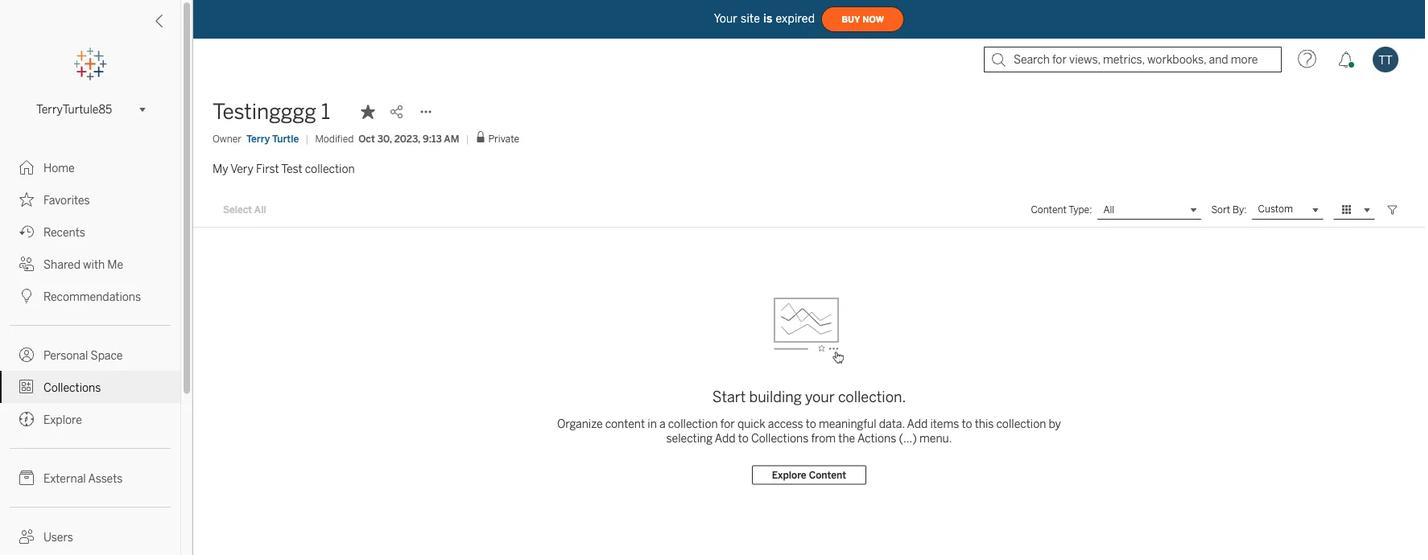 Task type: vqa. For each thing, say whether or not it's contained in the screenshot.
Very
yes



Task type: describe. For each thing, give the bounding box(es) containing it.
content
[[606, 418, 645, 431]]

recommendations link
[[0, 280, 180, 313]]

0 vertical spatial add
[[908, 418, 928, 431]]

30,
[[378, 133, 392, 145]]

from
[[812, 433, 836, 446]]

select all
[[223, 204, 266, 216]]

shared with me
[[44, 258, 123, 271]]

2 horizontal spatial to
[[962, 418, 973, 431]]

1 vertical spatial add
[[715, 433, 736, 446]]

home
[[44, 162, 75, 175]]

is
[[764, 12, 773, 25]]

explore content
[[772, 470, 847, 482]]

now
[[863, 14, 885, 24]]

terryturtule85
[[36, 103, 112, 116]]

personal space
[[44, 349, 123, 363]]

testingggg
[[213, 99, 316, 124]]

2 horizontal spatial collection
[[997, 418, 1047, 431]]

personal space link
[[0, 339, 180, 371]]

expired
[[776, 12, 815, 25]]

external assets link
[[0, 462, 180, 495]]

owner
[[213, 133, 242, 145]]

owner terry turtle | modified oct 30, 2023, 9:13 am |
[[213, 133, 469, 145]]

all inside button
[[254, 204, 266, 216]]

2 | from the left
[[466, 133, 469, 145]]

favorites
[[44, 194, 90, 207]]

your
[[806, 389, 835, 406]]

home link
[[0, 151, 180, 184]]

the
[[839, 433, 856, 446]]

2023,
[[395, 133, 421, 145]]

items
[[931, 418, 960, 431]]

quick
[[738, 418, 766, 431]]

meaningful
[[819, 418, 877, 431]]

recommendations
[[44, 290, 141, 304]]

external assets
[[44, 472, 123, 486]]

me
[[107, 258, 123, 271]]

first
[[256, 162, 279, 176]]

terry
[[247, 133, 270, 145]]

sort by:
[[1212, 204, 1248, 216]]

main navigation. press the up and down arrow keys to access links. element
[[0, 151, 180, 556]]

collection for test
[[305, 162, 355, 176]]

external
[[44, 472, 86, 486]]

for
[[721, 418, 735, 431]]

explore content button
[[752, 466, 867, 485]]

9:13
[[423, 133, 442, 145]]

type:
[[1069, 204, 1093, 216]]

custom button
[[1252, 201, 1324, 220]]

by:
[[1233, 204, 1248, 216]]

my
[[213, 162, 228, 176]]

all inside "dropdown button"
[[1104, 204, 1115, 216]]

favorites link
[[0, 184, 180, 216]]

my very first test collection
[[213, 162, 355, 176]]

Search for views, metrics, workbooks, and more text field
[[984, 47, 1283, 73]]

select all button
[[213, 201, 277, 220]]

recents
[[44, 226, 85, 239]]

with
[[83, 258, 105, 271]]

your site is expired
[[714, 12, 815, 25]]

navigation panel element
[[0, 48, 180, 556]]

1 | from the left
[[306, 133, 309, 145]]

assets
[[88, 472, 123, 486]]

start
[[713, 389, 746, 406]]



Task type: locate. For each thing, give the bounding box(es) containing it.
buy
[[842, 14, 861, 24]]

selecting
[[667, 433, 713, 446]]

0 vertical spatial explore
[[44, 414, 82, 427]]

content left type:
[[1032, 204, 1067, 216]]

terryturtule85 button
[[30, 100, 151, 119]]

collection
[[305, 162, 355, 176], [668, 418, 718, 431], [997, 418, 1047, 431]]

| right am
[[466, 133, 469, 145]]

shared with me link
[[0, 248, 180, 280]]

content
[[1032, 204, 1067, 216], [809, 470, 847, 482]]

0 horizontal spatial add
[[715, 433, 736, 446]]

| right turtle on the left
[[306, 133, 309, 145]]

organize content in a collection for quick access to meaningful data. add items to this collection by selecting add to collections from the actions (...) menu.
[[558, 418, 1062, 446]]

very
[[231, 162, 254, 176]]

to left this
[[962, 418, 973, 431]]

0 horizontal spatial explore
[[44, 414, 82, 427]]

1 vertical spatial explore
[[772, 470, 807, 482]]

buy now
[[842, 14, 885, 24]]

0 horizontal spatial all
[[254, 204, 266, 216]]

collection.
[[839, 389, 907, 406]]

menu.
[[920, 433, 953, 446]]

all right type:
[[1104, 204, 1115, 216]]

content inside button
[[809, 470, 847, 482]]

explore link
[[0, 404, 180, 436]]

actions
[[858, 433, 897, 446]]

collections
[[44, 381, 101, 395], [752, 433, 809, 446]]

add up (...)
[[908, 418, 928, 431]]

testingggg 1
[[213, 99, 330, 124]]

0 horizontal spatial collection
[[305, 162, 355, 176]]

add
[[908, 418, 928, 431], [715, 433, 736, 446]]

collections link
[[0, 371, 180, 404]]

explore down collections link
[[44, 414, 82, 427]]

0 vertical spatial collections
[[44, 381, 101, 395]]

select
[[223, 204, 252, 216]]

sort
[[1212, 204, 1231, 216]]

(...)
[[899, 433, 917, 446]]

|
[[306, 133, 309, 145], [466, 133, 469, 145]]

0 vertical spatial content
[[1032, 204, 1067, 216]]

0 horizontal spatial collections
[[44, 381, 101, 395]]

explore for explore content
[[772, 470, 807, 482]]

1
[[321, 99, 330, 124]]

collection down modified
[[305, 162, 355, 176]]

1 horizontal spatial explore
[[772, 470, 807, 482]]

collection up selecting
[[668, 418, 718, 431]]

in
[[648, 418, 657, 431]]

users
[[44, 531, 73, 545]]

all button
[[1098, 201, 1202, 220]]

collections down access
[[752, 433, 809, 446]]

collection left by
[[997, 418, 1047, 431]]

explore inside main navigation. press the up and down arrow keys to access links. element
[[44, 414, 82, 427]]

grid view image
[[1341, 203, 1355, 217]]

to
[[806, 418, 817, 431], [962, 418, 973, 431], [739, 433, 749, 446]]

organize
[[558, 418, 603, 431]]

1 horizontal spatial |
[[466, 133, 469, 145]]

1 horizontal spatial all
[[1104, 204, 1115, 216]]

all right select
[[254, 204, 266, 216]]

0 horizontal spatial to
[[739, 433, 749, 446]]

1 horizontal spatial collections
[[752, 433, 809, 446]]

site
[[741, 12, 760, 25]]

collection for a
[[668, 418, 718, 431]]

explore for explore
[[44, 414, 82, 427]]

all
[[254, 204, 266, 216], [1104, 204, 1115, 216]]

add down for
[[715, 433, 736, 446]]

users link
[[0, 521, 180, 553]]

0 horizontal spatial content
[[809, 470, 847, 482]]

1 horizontal spatial add
[[908, 418, 928, 431]]

this
[[975, 418, 994, 431]]

personal
[[44, 349, 88, 363]]

oct
[[359, 133, 375, 145]]

terry turtle link
[[247, 132, 299, 146]]

to up from
[[806, 418, 817, 431]]

custom
[[1259, 204, 1294, 215]]

building
[[750, 389, 802, 406]]

a
[[660, 418, 666, 431]]

1 all from the left
[[254, 204, 266, 216]]

content type:
[[1032, 204, 1093, 216]]

data.
[[880, 418, 905, 431]]

recents link
[[0, 216, 180, 248]]

2 all from the left
[[1104, 204, 1115, 216]]

am
[[444, 133, 460, 145]]

collections down personal
[[44, 381, 101, 395]]

space
[[91, 349, 123, 363]]

explore
[[44, 414, 82, 427], [772, 470, 807, 482]]

1 vertical spatial collections
[[752, 433, 809, 446]]

private
[[489, 133, 520, 145]]

collections inside collections link
[[44, 381, 101, 395]]

1 horizontal spatial to
[[806, 418, 817, 431]]

modified
[[315, 133, 354, 145]]

collections inside organize content in a collection for quick access to meaningful data. add items to this collection by selecting add to collections from the actions (...) menu.
[[752, 433, 809, 446]]

1 vertical spatial content
[[809, 470, 847, 482]]

start building your collection.
[[713, 389, 907, 406]]

content down from
[[809, 470, 847, 482]]

test
[[281, 162, 303, 176]]

access
[[768, 418, 804, 431]]

your
[[714, 12, 738, 25]]

1 horizontal spatial collection
[[668, 418, 718, 431]]

by
[[1049, 418, 1062, 431]]

shared
[[44, 258, 81, 271]]

1 horizontal spatial content
[[1032, 204, 1067, 216]]

turtle
[[272, 133, 299, 145]]

buy now button
[[822, 6, 905, 32]]

0 horizontal spatial |
[[306, 133, 309, 145]]

to down quick
[[739, 433, 749, 446]]

explore inside button
[[772, 470, 807, 482]]

explore down organize content in a collection for quick access to meaningful data. add items to this collection by selecting add to collections from the actions (...) menu.
[[772, 470, 807, 482]]



